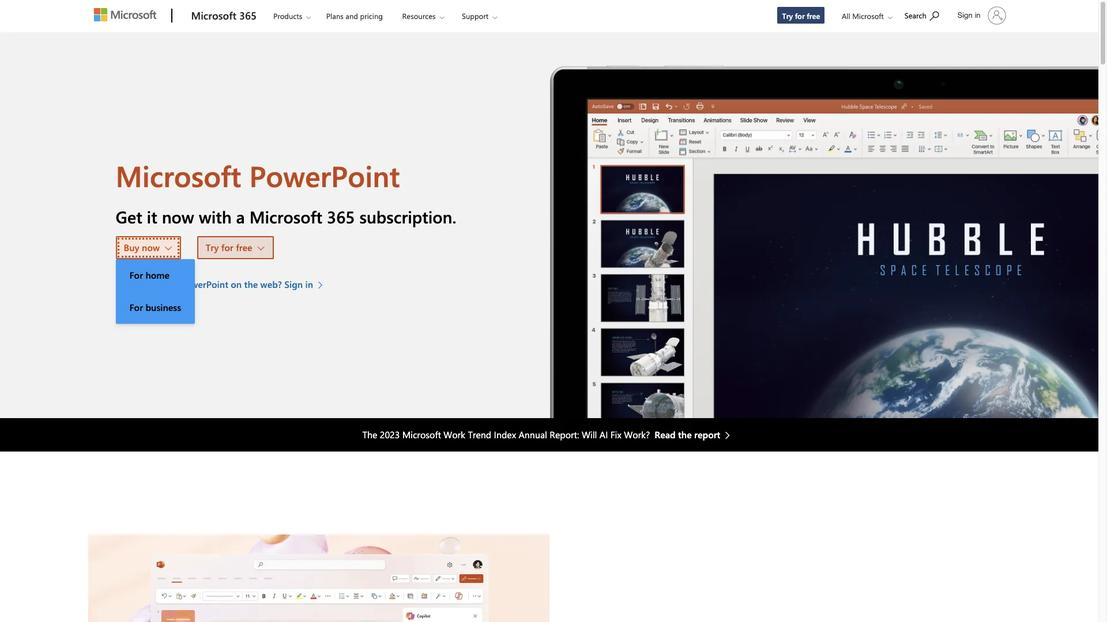 Task type: describe. For each thing, give the bounding box(es) containing it.
1 horizontal spatial powerpoint
[[249, 157, 400, 195]]

report
[[694, 429, 721, 441]]

free for try for free dropdown button at the left top
[[236, 242, 252, 254]]

buy now button
[[116, 237, 181, 260]]

1 horizontal spatial sign
[[958, 11, 973, 20]]

for for the try for free link
[[795, 11, 805, 21]]

business
[[146, 302, 181, 314]]

for for for business
[[129, 302, 143, 314]]

1 vertical spatial 365
[[327, 206, 355, 228]]

get
[[116, 206, 142, 228]]

try for try for free dropdown button at the left top
[[206, 242, 219, 254]]

try for the try for free link
[[782, 11, 793, 21]]

plans
[[326, 11, 344, 21]]

trend
[[468, 429, 492, 441]]

buy
[[124, 242, 139, 254]]

sign in link
[[951, 2, 1011, 29]]

device screen showing a presentation open in powerpoint image
[[549, 32, 1099, 419]]

work?
[[624, 429, 650, 441]]

for home link
[[116, 260, 195, 292]]

ai
[[600, 429, 608, 441]]

support button
[[452, 1, 506, 31]]

will
[[582, 429, 597, 441]]

subscription.
[[360, 206, 457, 228]]

free for the try for free link
[[807, 11, 820, 21]]

all microsoft button
[[833, 1, 898, 31]]

now inside dropdown button
[[142, 242, 160, 254]]

0 vertical spatial in
[[975, 11, 981, 20]]

microsoft image
[[94, 8, 156, 21]]

with
[[199, 206, 232, 228]]

use
[[163, 279, 178, 291]]

try for free button
[[198, 237, 274, 260]]

fix
[[611, 429, 622, 441]]

try for free link
[[777, 6, 826, 24]]

try for free for try for free dropdown button at the left top
[[206, 242, 252, 254]]

microsoft inside "link"
[[191, 9, 236, 22]]

0 horizontal spatial the
[[244, 279, 258, 291]]

365 inside "link"
[[239, 9, 257, 22]]

products
[[273, 11, 302, 21]]

for for for home
[[129, 270, 143, 282]]

1 horizontal spatial the
[[678, 429, 692, 441]]

Search search field
[[899, 2, 951, 28]]

home
[[146, 270, 170, 282]]

report:
[[550, 429, 579, 441]]

annual
[[519, 429, 547, 441]]

microsoft 365 link
[[185, 1, 262, 32]]

products button
[[264, 1, 320, 31]]

for for try for free dropdown button at the left top
[[221, 242, 233, 254]]

buy now
[[124, 242, 160, 254]]

for business
[[129, 302, 181, 314]]

2023
[[380, 429, 400, 441]]

a
[[236, 206, 245, 228]]

try for free for the try for free link
[[782, 11, 820, 21]]

search
[[905, 10, 927, 20]]

the 2023 microsoft work trend index annual report: will ai fix work? read the report
[[363, 429, 721, 441]]

1 vertical spatial in
[[305, 279, 313, 291]]



Task type: vqa. For each thing, say whether or not it's contained in the screenshot.
The Contact Sales
no



Task type: locate. For each thing, give the bounding box(es) containing it.
1 vertical spatial the
[[678, 429, 692, 441]]

for
[[795, 11, 805, 21], [221, 242, 233, 254]]

index
[[494, 429, 516, 441]]

it
[[147, 206, 157, 228]]

for left home
[[129, 270, 143, 282]]

all
[[842, 11, 850, 21]]

to
[[152, 279, 161, 291]]

try for free down the a
[[206, 242, 252, 254]]

get it now with a microsoft 365 subscription.
[[116, 206, 457, 228]]

for inside dropdown button
[[221, 242, 233, 254]]

read the report link
[[655, 428, 736, 442]]

sign right search search field
[[958, 11, 973, 20]]

for home
[[129, 270, 170, 282]]

try for free left all
[[782, 11, 820, 21]]

for down with
[[221, 242, 233, 254]]

1 vertical spatial for
[[129, 302, 143, 314]]

powerpoint left on on the top left of the page
[[180, 279, 228, 291]]

try for free inside dropdown button
[[206, 242, 252, 254]]

0 horizontal spatial try
[[206, 242, 219, 254]]

now
[[162, 206, 194, 228], [142, 242, 160, 254]]

now right it
[[162, 206, 194, 228]]

looking to use powerpoint on the web? sign in link
[[116, 278, 329, 292]]

free down the a
[[236, 242, 252, 254]]

try inside dropdown button
[[206, 242, 219, 254]]

0 horizontal spatial for
[[221, 242, 233, 254]]

0 vertical spatial free
[[807, 11, 820, 21]]

1 horizontal spatial 365
[[327, 206, 355, 228]]

for left all
[[795, 11, 805, 21]]

read
[[655, 429, 676, 441]]

0 horizontal spatial powerpoint
[[180, 279, 228, 291]]

looking
[[116, 279, 149, 291]]

0 vertical spatial powerpoint
[[249, 157, 400, 195]]

1 vertical spatial try for free
[[206, 242, 252, 254]]

0 vertical spatial for
[[129, 270, 143, 282]]

free inside try for free dropdown button
[[236, 242, 252, 254]]

0 vertical spatial 365
[[239, 9, 257, 22]]

sign
[[958, 11, 973, 20], [285, 279, 303, 291]]

1 for from the top
[[129, 270, 143, 282]]

plans and pricing
[[326, 11, 383, 21]]

microsoft
[[191, 9, 236, 22], [853, 11, 884, 21], [116, 157, 241, 195], [250, 206, 322, 228], [402, 429, 441, 441]]

0 vertical spatial now
[[162, 206, 194, 228]]

in right web?
[[305, 279, 313, 291]]

for
[[129, 270, 143, 282], [129, 302, 143, 314]]

the right the 'read'
[[678, 429, 692, 441]]

try for free
[[782, 11, 820, 21], [206, 242, 252, 254]]

now right buy
[[142, 242, 160, 254]]

0 horizontal spatial try for free
[[206, 242, 252, 254]]

1 horizontal spatial now
[[162, 206, 194, 228]]

1 vertical spatial free
[[236, 242, 252, 254]]

microsoft 365
[[191, 9, 257, 22]]

365
[[239, 9, 257, 22], [327, 206, 355, 228]]

for inside for home link
[[129, 270, 143, 282]]

and
[[346, 11, 358, 21]]

powerpoint
[[249, 157, 400, 195], [180, 279, 228, 291]]

1 horizontal spatial free
[[807, 11, 820, 21]]

1 horizontal spatial try for free
[[782, 11, 820, 21]]

buy now element
[[116, 260, 195, 324]]

search button
[[900, 2, 944, 28]]

0 horizontal spatial in
[[305, 279, 313, 291]]

free
[[807, 11, 820, 21], [236, 242, 252, 254]]

free left all
[[807, 11, 820, 21]]

resources
[[402, 11, 436, 21]]

powerpoint up the get it now with a microsoft 365 subscription.
[[249, 157, 400, 195]]

plans and pricing link
[[321, 1, 388, 28]]

in
[[975, 11, 981, 20], [305, 279, 313, 291]]

0 vertical spatial the
[[244, 279, 258, 291]]

2 for from the top
[[129, 302, 143, 314]]

for down looking
[[129, 302, 143, 314]]

0 vertical spatial try
[[782, 11, 793, 21]]

0 horizontal spatial 365
[[239, 9, 257, 22]]

try
[[782, 11, 793, 21], [206, 242, 219, 254]]

on
[[231, 279, 242, 291]]

pricing
[[360, 11, 383, 21]]

support
[[462, 11, 489, 21]]

1 vertical spatial for
[[221, 242, 233, 254]]

work
[[444, 429, 465, 441]]

free inside the try for free link
[[807, 11, 820, 21]]

1 horizontal spatial for
[[795, 11, 805, 21]]

1 horizontal spatial in
[[975, 11, 981, 20]]

sign right web?
[[285, 279, 303, 291]]

for business link
[[116, 292, 195, 324]]

web?
[[260, 279, 282, 291]]

the
[[244, 279, 258, 291], [678, 429, 692, 441]]

sign in
[[958, 11, 981, 20]]

0 horizontal spatial free
[[236, 242, 252, 254]]

in right search search field
[[975, 11, 981, 20]]

1 vertical spatial now
[[142, 242, 160, 254]]

1 vertical spatial sign
[[285, 279, 303, 291]]

0 horizontal spatial sign
[[285, 279, 303, 291]]

looking to use powerpoint on the web? sign in
[[116, 279, 313, 291]]

0 vertical spatial for
[[795, 11, 805, 21]]

1 vertical spatial powerpoint
[[180, 279, 228, 291]]

microsoft inside dropdown button
[[853, 11, 884, 21]]

for inside for business link
[[129, 302, 143, 314]]

microsoft powerpoint
[[116, 157, 400, 195]]

resources button
[[393, 1, 454, 31]]

1 vertical spatial try
[[206, 242, 219, 254]]

0 vertical spatial try for free
[[782, 11, 820, 21]]

1 horizontal spatial try
[[782, 11, 793, 21]]

0 vertical spatial sign
[[958, 11, 973, 20]]

the
[[363, 429, 377, 441]]

all microsoft
[[842, 11, 884, 21]]

the right on on the top left of the page
[[244, 279, 258, 291]]

0 horizontal spatial now
[[142, 242, 160, 254]]



